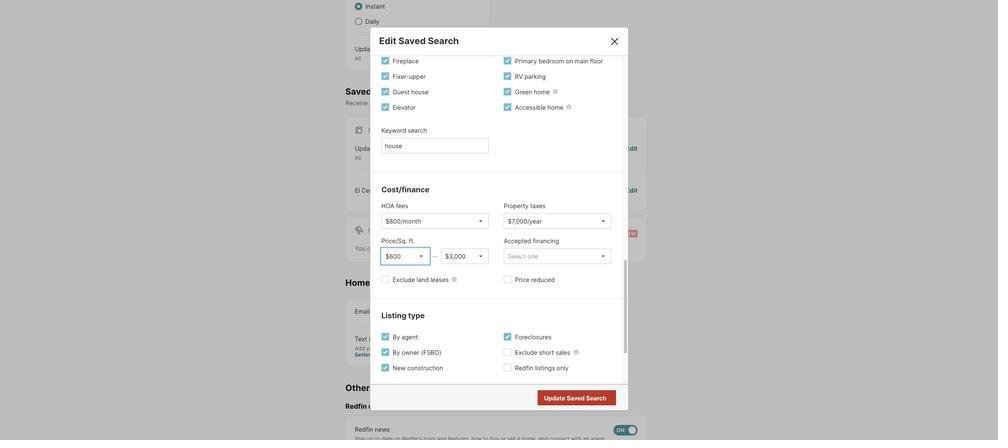 Task type: describe. For each thing, give the bounding box(es) containing it.
1
[[397, 187, 400, 194]]

your inside saved searches receive timely notifications based on your preferred search filters.
[[453, 99, 466, 107]]

bedroom
[[539, 57, 565, 65]]

taxes
[[531, 202, 546, 210]]

text
[[355, 335, 367, 343]]

for sale
[[369, 127, 397, 134]]

rv parking
[[515, 73, 546, 80]]

—
[[433, 253, 438, 259]]

home
[[346, 278, 370, 288]]

account
[[423, 345, 445, 351]]

number
[[396, 345, 415, 351]]

sale
[[382, 127, 397, 134]]

saved searches receive timely notifications based on your preferred search filters.
[[346, 86, 535, 107]]

search inside dialog
[[408, 127, 427, 134]]

hoa fees
[[382, 202, 408, 210]]

edit saved search element
[[379, 35, 601, 46]]

(sms)
[[369, 335, 386, 343]]

preferred
[[468, 99, 494, 107]]

elevator
[[393, 104, 416, 111]]

list box for accepted financing
[[504, 249, 611, 264]]

no results button
[[567, 391, 615, 406]]

construction
[[408, 364, 443, 372]]

accessible
[[515, 104, 546, 111]]

edit saved search dialog
[[370, 0, 628, 411]]

ft.
[[409, 237, 415, 245]]

add
[[355, 345, 365, 351]]

in
[[417, 345, 421, 351]]

fixer-
[[393, 73, 409, 80]]

edit for edit saved search
[[379, 35, 397, 46]]

redfin listings only
[[515, 364, 569, 372]]

0 vertical spatial update
[[355, 45, 376, 53]]

updates
[[369, 403, 396, 411]]

exclude land leases
[[393, 276, 449, 284]]

news
[[375, 426, 390, 433]]

home for accessible home
[[548, 104, 564, 111]]

list box right —
[[441, 249, 489, 264]]

filters.
[[517, 99, 535, 107]]

saved inside saved searches receive timely notifications based on your preferred search filters.
[[346, 86, 372, 97]]

1 vertical spatial update
[[355, 145, 376, 153]]

update saved search button
[[538, 390, 616, 405]]

listing type
[[382, 311, 425, 320]]

price/sq. ft.
[[382, 237, 415, 245]]

results
[[586, 395, 606, 402]]

for for for rent
[[369, 227, 381, 234]]

email
[[355, 308, 370, 315]]

home for green home
[[534, 88, 550, 96]]

land
[[417, 276, 429, 284]]

timely
[[370, 99, 387, 107]]

1 all from the top
[[355, 55, 361, 61]]

searches inside saved searches receive timely notifications based on your preferred search filters.
[[374, 86, 414, 97]]

instant
[[366, 3, 385, 10]]

edit for 1st edit button from the top
[[626, 145, 638, 153]]

cost/finance
[[382, 185, 430, 194]]

foreclosures
[[515, 333, 552, 341]]

add your phone number in
[[355, 345, 423, 351]]

property
[[504, 202, 529, 210]]

accepted
[[504, 237, 531, 245]]

phone
[[379, 345, 395, 351]]

list box for hoa fees
[[382, 213, 489, 229]]

search for update saved search
[[586, 394, 607, 402]]

cerrito
[[362, 187, 381, 194]]

for for for sale
[[369, 127, 381, 134]]

fireplace
[[393, 57, 419, 65]]

guest house
[[393, 88, 429, 96]]

for
[[493, 245, 501, 252]]

account settings
[[355, 345, 445, 358]]

by agent
[[393, 333, 418, 341]]

create
[[379, 245, 397, 252]]

by owner (fsbo)
[[393, 349, 442, 356]]

account settings link
[[355, 345, 445, 358]]

price/sq.
[[382, 237, 407, 245]]

text (sms)
[[355, 335, 386, 343]]

listing
[[382, 311, 407, 320]]

green
[[515, 88, 533, 96]]

edit for 1st edit button from the bottom of the page
[[626, 187, 638, 194]]

other emails
[[346, 383, 400, 393]]

redfin for other emails
[[346, 403, 367, 411]]

by for by agent
[[393, 333, 400, 341]]

2 types from the top
[[378, 145, 394, 153]]

emails
[[372, 383, 400, 393]]

green home
[[515, 88, 550, 96]]

saved inside button
[[567, 394, 585, 402]]

rentals
[[502, 245, 522, 252]]

leases
[[431, 276, 449, 284]]

exclude for exclude land leases
[[393, 276, 415, 284]]

parking
[[525, 73, 546, 80]]

floor
[[590, 57, 603, 65]]

list box for property taxes
[[504, 213, 611, 229]]

(fsbo)
[[421, 349, 442, 356]]



Task type: vqa. For each thing, say whether or not it's contained in the screenshot.
Exclude land leases's Exclude
yes



Task type: locate. For each thing, give the bounding box(es) containing it.
accessible home
[[515, 104, 564, 111]]

house
[[411, 88, 429, 96]]

on
[[566, 57, 573, 65], [445, 99, 452, 107]]

based
[[425, 99, 443, 107]]

keyword
[[382, 127, 406, 134]]

edit button
[[626, 144, 638, 161], [626, 186, 638, 195]]

1 horizontal spatial on
[[566, 57, 573, 65]]

redfin
[[515, 364, 534, 372], [346, 403, 367, 411], [355, 426, 373, 433]]

price
[[515, 276, 530, 284]]

update types all down daily
[[355, 45, 394, 61]]

your left preferred
[[453, 99, 466, 107]]

0 vertical spatial all
[[355, 55, 361, 61]]

0 vertical spatial search
[[428, 35, 459, 46]]

2 vertical spatial update
[[544, 394, 566, 402]]

list box up financing
[[504, 213, 611, 229]]

update down for sale
[[355, 145, 376, 153]]

keyword search
[[382, 127, 427, 134]]

new construction
[[393, 364, 443, 372]]

edit saved search
[[379, 35, 459, 46]]

1 for from the top
[[369, 127, 381, 134]]

financing
[[533, 237, 559, 245]]

exclude for exclude short sales
[[515, 349, 538, 356]]

0 horizontal spatial on
[[445, 99, 452, 107]]

home tours
[[346, 278, 395, 288]]

redfin inside edit saved search dialog
[[515, 364, 534, 372]]

all up el
[[355, 155, 361, 161]]

search inside button
[[586, 394, 607, 402]]

accepted financing
[[504, 237, 559, 245]]

list box
[[382, 213, 489, 229], [504, 213, 611, 229], [382, 249, 429, 264], [441, 249, 489, 264], [504, 249, 611, 264]]

e.g. office, balcony, modern text field
[[385, 142, 486, 150]]

1 horizontal spatial search
[[496, 99, 515, 107]]

agent
[[402, 333, 418, 341]]

redfin for redfin updates
[[355, 426, 373, 433]]

Daily radio
[[355, 18, 363, 25]]

search inside saved searches receive timely notifications based on your preferred search filters.
[[496, 99, 515, 107]]

only
[[557, 364, 569, 372]]

searches
[[374, 86, 414, 97], [419, 245, 445, 252]]

new
[[393, 364, 406, 372]]

exclude left land
[[393, 276, 415, 284]]

you
[[355, 245, 366, 252]]

saved
[[399, 35, 426, 46], [346, 86, 372, 97], [399, 245, 417, 252], [567, 394, 585, 402]]

0 horizontal spatial search
[[408, 127, 427, 134]]

1 vertical spatial by
[[393, 349, 400, 356]]

primary bedroom on main floor
[[515, 57, 603, 65]]

1 vertical spatial types
[[378, 145, 394, 153]]

listings
[[535, 364, 555, 372]]

1 vertical spatial search
[[408, 127, 427, 134]]

0 vertical spatial search
[[496, 99, 515, 107]]

rent
[[382, 227, 398, 234]]

0 horizontal spatial search
[[428, 35, 459, 46]]

on inside edit saved search dialog
[[566, 57, 573, 65]]

search up e.g. office, balcony, modern text box on the top
[[408, 127, 427, 134]]

update
[[355, 45, 376, 53], [355, 145, 376, 153], [544, 394, 566, 402]]

all down the "daily" radio
[[355, 55, 361, 61]]

no results
[[577, 395, 606, 402]]

1 vertical spatial all
[[355, 155, 361, 161]]

home right accessible
[[548, 104, 564, 111]]

update types all
[[355, 45, 394, 61], [355, 145, 394, 161]]

1 vertical spatial exclude
[[515, 349, 538, 356]]

by
[[393, 333, 400, 341], [393, 349, 400, 356]]

Instant radio
[[355, 3, 363, 10]]

update inside button
[[544, 394, 566, 402]]

1 vertical spatial your
[[367, 345, 378, 351]]

0 vertical spatial home
[[534, 88, 550, 96]]

searches down fixer-
[[374, 86, 414, 97]]

types up fireplace
[[378, 45, 394, 53]]

list box down ft.
[[382, 249, 429, 264]]

main
[[575, 57, 589, 65]]

0 vertical spatial types
[[378, 45, 394, 53]]

exclude short sales
[[515, 349, 571, 356]]

fees
[[396, 202, 408, 210]]

rv
[[515, 73, 523, 80]]

no
[[577, 395, 585, 402]]

0 vertical spatial by
[[393, 333, 400, 341]]

sales
[[556, 349, 571, 356]]

redfin news
[[355, 426, 390, 433]]

0 vertical spatial on
[[566, 57, 573, 65]]

1 vertical spatial on
[[445, 99, 452, 107]]

for rent
[[369, 227, 398, 234]]

for left "rent"
[[369, 227, 381, 234]]

1 vertical spatial searches
[[419, 245, 445, 252]]

0 vertical spatial your
[[453, 99, 466, 107]]

0 vertical spatial searches
[[374, 86, 414, 97]]

receive
[[346, 99, 368, 107]]

redfin left "news"
[[355, 426, 373, 433]]

on right the based
[[445, 99, 452, 107]]

search for edit saved search
[[428, 35, 459, 46]]

other
[[346, 383, 370, 393]]

searching
[[463, 245, 491, 252]]

1 horizontal spatial search
[[586, 394, 607, 402]]

2 by from the top
[[393, 349, 400, 356]]

primary
[[515, 57, 537, 65]]

2 for from the top
[[369, 227, 381, 234]]

exclude down foreclosures
[[515, 349, 538, 356]]

type
[[408, 311, 425, 320]]

2 edit button from the top
[[626, 186, 638, 195]]

2 all from the top
[[355, 155, 361, 161]]

redfin left the listings
[[515, 364, 534, 372]]

while
[[447, 245, 462, 252]]

1 vertical spatial update types all
[[355, 145, 394, 161]]

exclude
[[393, 276, 415, 284], [515, 349, 538, 356]]

0 vertical spatial exclude
[[393, 276, 415, 284]]

edit inside dialog
[[379, 35, 397, 46]]

1 vertical spatial search
[[586, 394, 607, 402]]

0 horizontal spatial your
[[367, 345, 378, 351]]

short
[[539, 349, 554, 356]]

upper
[[409, 73, 426, 80]]

1 types from the top
[[378, 45, 394, 53]]

1 update types all from the top
[[355, 45, 394, 61]]

you can create saved searches while searching for rentals .
[[355, 245, 523, 252]]

for left sale
[[369, 127, 381, 134]]

1 vertical spatial for
[[369, 227, 381, 234]]

update types all down for sale
[[355, 145, 394, 161]]

search left filters.
[[496, 99, 515, 107]]

1 vertical spatial redfin
[[346, 403, 367, 411]]

0 vertical spatial edit
[[379, 35, 397, 46]]

your up settings
[[367, 345, 378, 351]]

2 vertical spatial edit
[[626, 187, 638, 194]]

on inside saved searches receive timely notifications based on your preferred search filters.
[[445, 99, 452, 107]]

price reduced
[[515, 276, 555, 284]]

1 horizontal spatial your
[[453, 99, 466, 107]]

2 update types all from the top
[[355, 145, 394, 161]]

redfin down other
[[346, 403, 367, 411]]

0 horizontal spatial searches
[[374, 86, 414, 97]]

types down for sale
[[378, 145, 394, 153]]

list box down financing
[[504, 249, 611, 264]]

search
[[428, 35, 459, 46], [586, 394, 607, 402]]

owner
[[402, 349, 420, 356]]

searches up —
[[419, 245, 445, 252]]

reduced
[[531, 276, 555, 284]]

1 horizontal spatial searches
[[419, 245, 445, 252]]

by for by owner (fsbo)
[[393, 349, 400, 356]]

1 edit button from the top
[[626, 144, 638, 161]]

notifications
[[389, 99, 424, 107]]

1 horizontal spatial exclude
[[515, 349, 538, 356]]

update down the "daily" radio
[[355, 45, 376, 53]]

for
[[369, 127, 381, 134], [369, 227, 381, 234]]

0 vertical spatial update types all
[[355, 45, 394, 61]]

2 vertical spatial redfin
[[355, 426, 373, 433]]

0 vertical spatial redfin
[[515, 364, 534, 372]]

hoa
[[382, 202, 395, 210]]

el
[[355, 187, 360, 194]]

None checkbox
[[614, 425, 638, 436]]

1 by from the top
[[393, 333, 400, 341]]

0 vertical spatial edit button
[[626, 144, 638, 161]]

update left no
[[544, 394, 566, 402]]

1 vertical spatial home
[[548, 104, 564, 111]]

can
[[367, 245, 378, 252]]

0 vertical spatial for
[[369, 127, 381, 134]]

your
[[453, 99, 466, 107], [367, 345, 378, 351]]

settings
[[355, 352, 377, 358]]

update saved search
[[544, 394, 607, 402]]

property taxes
[[504, 202, 546, 210]]

redfin updates
[[346, 403, 396, 411]]

list box up you can create saved searches while searching for rentals .
[[382, 213, 489, 229]]

daily
[[366, 18, 380, 25]]

fixer-upper
[[393, 73, 426, 80]]

1 vertical spatial edit
[[626, 145, 638, 153]]

on left the main at the top right of page
[[566, 57, 573, 65]]

el cerrito test 1
[[355, 187, 400, 194]]

1 vertical spatial edit button
[[626, 186, 638, 195]]

test
[[383, 187, 395, 194]]

tours
[[372, 278, 395, 288]]

0 horizontal spatial exclude
[[393, 276, 415, 284]]

home up accessible home
[[534, 88, 550, 96]]

search
[[496, 99, 515, 107], [408, 127, 427, 134]]



